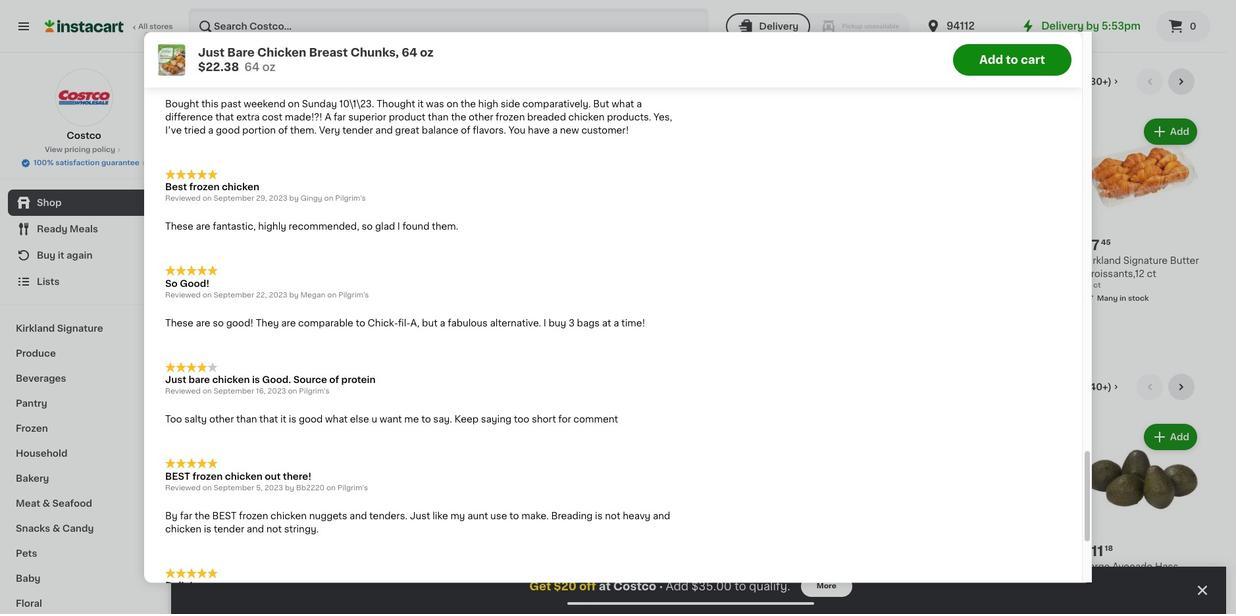 Task type: vqa. For each thing, say whether or not it's contained in the screenshot.
Apply ( 1 ) on the bottom of page
no



Task type: describe. For each thing, give the bounding box(es) containing it.
butter
[[1171, 256, 1200, 266]]

view for best sellers
[[1049, 77, 1072, 86]]

chicken
[[257, 47, 307, 57]]

aunt
[[468, 512, 488, 521]]

5,
[[256, 485, 263, 492]]

the inside by far the best frozen chicken nuggets and tenders. just like my aunt use to make. breading is not heavy and chicken is tender and not stringy.
[[195, 512, 210, 521]]

0 horizontal spatial of
[[278, 126, 288, 135]]

guarantee
[[101, 159, 140, 167]]

balance
[[422, 126, 459, 135]]

product group containing 11
[[1084, 422, 1201, 613]]

on left 5, on the bottom of page
[[203, 485, 212, 492]]

view all (30+)
[[1049, 77, 1112, 86]]

104
[[578, 322, 591, 329]]

$ for 7
[[1087, 239, 1092, 247]]

salty
[[185, 415, 207, 425]]

signature for drinking
[[237, 256, 282, 266]]

on right megan
[[328, 292, 337, 299]]

get
[[530, 582, 551, 592]]

water,
[[277, 270, 306, 279]]

& for snacks
[[52, 524, 60, 533]]

service type group
[[727, 13, 910, 40]]

to inside by far the best frozen chicken nuggets and tenders. just like my aunt use to make. breading is not heavy and chicken is tender and not stringy.
[[510, 512, 519, 521]]

frozen inside best frozen chicken out there! reviewed on september 5, 2023 by bb2220 on pilgrim's
[[193, 472, 223, 481]]

$ 7 45
[[1087, 239, 1112, 252]]

weekend
[[244, 100, 286, 109]]

lbs inside 'bananas, 3 lbs 3 lb'
[[250, 562, 264, 571]]

$ 11 18
[[1087, 544, 1114, 558]]

lbs inside green seedless grapes, 3 lbs 3 lb
[[839, 575, 853, 585]]

far inside by far the best frozen chicken nuggets and tenders. just like my aunt use to make. breading is not heavy and chicken is tender and not stringy.
[[180, 512, 192, 521]]

delicious
[[165, 582, 210, 591]]

these for these are so good! they are comparable to chick-fil-a, but a fabulous alternative. i buy 3 bags at a time!
[[165, 319, 194, 328]]

you
[[509, 126, 526, 135]]

view for fresh fruit
[[1049, 383, 1071, 392]]

all for fresh fruit
[[1074, 383, 1085, 392]]

2,
[[246, 73, 252, 80]]

and right heavy at the right bottom of the page
[[653, 512, 671, 521]]

0 vertical spatial 5
[[1121, 575, 1128, 585]]

to inside get $20 off at costco • add $35.00 to qualify.
[[735, 582, 747, 592]]

0 horizontal spatial not
[[267, 525, 282, 534]]

september inside 'best frozen chicken reviewed on september 29, 2023 by gingy on pilgrim's'
[[214, 195, 254, 203]]

ct right 12
[[1094, 282, 1102, 289]]

fresh
[[198, 380, 238, 394]]

organic blueberries, 18 oz 18 oz
[[958, 562, 1065, 595]]

100%
[[34, 159, 54, 167]]

croissants,12
[[1084, 270, 1145, 279]]

costco inside get $20 off at costco • add $35.00 to qualify.
[[614, 582, 657, 592]]

2023 inside just bare chicken is good. source of protein reviewed on september 16, 2023 on pilgrim's
[[268, 388, 286, 396]]

was
[[426, 100, 444, 109]]

just bare chicken breast chunks, 64 oz $22.38 64 oz
[[198, 47, 434, 72]]

best inside by far the best frozen chicken nuggets and tenders. just like my aunt use to make. breading is not heavy and chicken is tender and not stringy.
[[212, 512, 237, 521]]

1 vertical spatial so
[[213, 319, 224, 328]]

shop link
[[8, 190, 160, 216]]

all stores
[[138, 23, 173, 30]]

at inside get $20 off at costco • add $35.00 to qualify.
[[599, 582, 611, 592]]

100% satisfaction guarantee
[[34, 159, 140, 167]]

of inside just bare chicken is good. source of protein reviewed on september 16, 2023 on pilgrim's
[[329, 376, 339, 385]]

0 horizontal spatial 64
[[244, 61, 260, 72]]

household link
[[8, 441, 160, 466]]

chicken down the by
[[165, 525, 202, 534]]

and right nuggets
[[350, 512, 367, 521]]

just for just bare chicken breast chunks, 64 oz $22.38 64 oz
[[198, 47, 225, 57]]

chicken inside just bare chicken is good. source of protein reviewed on september 16, 2023 on pilgrim's
[[212, 376, 250, 385]]

2
[[324, 575, 329, 582]]

reviewed inside best frozen chicken out there! reviewed on september 5, 2023 by bb2220 on pilgrim's
[[165, 485, 201, 492]]

18 right blueberries, on the bottom right of the page
[[1054, 562, 1065, 571]]

a up the products.
[[637, 100, 642, 109]]

bags
[[577, 319, 600, 328]]

bought this past weekend on sunday 10\1\23. thought it was on the high side comparatively. but what a difference that extra cost made!?! a far superior product than the other frozen breaded chicken products. yes, i've tried a good portion of them. very tender and great balance of flavors. you have a new customer!
[[165, 100, 673, 135]]

a left new
[[553, 126, 558, 135]]

bought
[[165, 100, 199, 109]]

by inside so good! reviewed on september 22, 2023 by megan on pilgrim's
[[289, 292, 299, 299]]

household
[[16, 449, 68, 458]]

to inside 'button'
[[1006, 54, 1019, 65]]

2 horizontal spatial stock
[[1129, 295, 1150, 303]]

tender inside bought this past weekend on sunday 10\1\23. thought it was on the high side comparatively. but what a difference that extra cost made!?! a far superior product than the other frozen breaded chicken products. yes, i've tried a good portion of them. very tender and great balance of flavors. you have a new customer!
[[343, 126, 373, 135]]

chunks,
[[351, 47, 399, 57]]

by far the best frozen chicken nuggets and tenders. just like my aunt use to make. breading is not heavy and chicken is tender and not stringy.
[[165, 512, 671, 534]]

source
[[293, 376, 327, 385]]

bananas,
[[198, 562, 240, 571]]

on down head
[[203, 73, 212, 80]]

them. inside bought this past weekend on sunday 10\1\23. thought it was on the high side comparatively. but what a difference that extra cost made!?! a far superior product than the other frozen breaded chicken products. yes, i've tried a good portion of them. very tender and great balance of flavors. you have a new customer!
[[290, 126, 317, 135]]

drinking
[[236, 270, 274, 279]]

count
[[259, 283, 286, 292]]

bakery link
[[8, 466, 160, 491]]

this
[[201, 100, 219, 109]]

by
[[165, 512, 178, 521]]

very
[[319, 126, 340, 135]]

have
[[528, 126, 550, 135]]

what inside bought this past weekend on sunday 10\1\23. thought it was on the high side comparatively. but what a difference that extra cost made!?! a far superior product than the other frozen breaded chicken products. yes, i've tried a good portion of them. very tender and great balance of flavors. you have a new customer!
[[612, 100, 635, 109]]

x
[[209, 295, 214, 303]]

just inside by far the best frozen chicken nuggets and tenders. just like my aunt use to make. breading is not heavy and chicken is tender and not stringy.
[[410, 512, 430, 521]]

45
[[1102, 239, 1112, 247]]

by inside best frozen chicken out there! reviewed on september 5, 2023 by bb2220 on pilgrim's
[[285, 485, 294, 492]]

all for best sellers
[[1074, 77, 1085, 86]]

1 horizontal spatial not
[[605, 512, 621, 521]]

are right they
[[281, 319, 296, 328]]

ct right croissants,12
[[1148, 270, 1157, 279]]

0 vertical spatial 64
[[402, 47, 418, 57]]

use
[[491, 512, 507, 521]]

like
[[433, 512, 448, 521]]

far inside bought this past weekend on sunday 10\1\23. thought it was on the high side comparatively. but what a difference that extra cost made!?! a far superior product than the other frozen breaded chicken products. yes, i've tried a good portion of them. very tender and great balance of flavors. you have a new customer!
[[334, 113, 346, 122]]

0 vertical spatial costco
[[67, 131, 101, 140]]

product group containing 7
[[1084, 116, 1201, 307]]

on left 29,
[[203, 195, 212, 203]]

meat & seafood
[[16, 499, 92, 508]]

september inside just bare chicken is good. source of protein reviewed on september 16, 2023 on pilgrim's
[[214, 388, 254, 396]]

18 right • at the right bottom of page
[[704, 575, 712, 582]]

comparable
[[298, 319, 354, 328]]

good inside bought this past weekend on sunday 10\1\23. thought it was on the high side comparatively. but what a difference that extra cost made!?! a far superior product than the other frozen breaded chicken products. yes, i've tried a good portion of them. very tender and great balance of flavors. you have a new customer!
[[216, 126, 240, 135]]

superior
[[349, 113, 387, 122]]

ct down avocado
[[1130, 575, 1139, 585]]

reviewed inside so good! reviewed on september 22, 2023 by megan on pilgrim's
[[165, 292, 201, 299]]

2 lb
[[324, 575, 338, 582]]

highly
[[258, 222, 287, 232]]

kirkland for croissants,12
[[1084, 256, 1122, 266]]

bananas, 3 lbs 3 lb
[[198, 562, 264, 582]]

product group containing bananas, 3 lbs
[[198, 422, 314, 584]]

pilgrim's inside best frozen chicken out there! reviewed on september 5, 2023 by bb2220 on pilgrim's
[[338, 485, 368, 492]]

pilgrim's inside so good! reviewed on september 22, 2023 by megan on pilgrim's
[[339, 292, 369, 299]]

chicken inside 'best frozen chicken reviewed on september 29, 2023 by gingy on pilgrim's'
[[222, 183, 259, 192]]

1 vertical spatial them.
[[432, 222, 459, 232]]

seafood
[[52, 499, 92, 508]]

a right but
[[440, 319, 446, 328]]

on down bare
[[203, 388, 212, 396]]

0 vertical spatial at
[[602, 319, 612, 328]]

just bare chicken is good. source of protein reviewed on september 16, 2023 on pilgrim's
[[165, 376, 376, 396]]

is down just bare chicken is good. source of protein reviewed on september 16, 2023 on pilgrim's
[[289, 415, 297, 425]]

(30+)
[[1087, 77, 1112, 86]]

the left high
[[461, 100, 476, 109]]

than inside bought this past weekend on sunday 10\1\23. thought it was on the high side comparatively. but what a difference that extra cost made!?! a far superior product than the other frozen breaded chicken products. yes, i've tried a good portion of them. very tender and great balance of flavors. you have a new customer!
[[428, 113, 449, 122]]

29,
[[256, 195, 267, 203]]

view inside view pricing policy 'link'
[[45, 146, 63, 153]]

product group containing 2 lb
[[324, 422, 440, 584]]

treatment tracker modal dialog
[[171, 567, 1227, 614]]

2 horizontal spatial in
[[1120, 295, 1127, 303]]

a right "tried"
[[208, 126, 214, 135]]

and down 5, on the bottom of page
[[247, 525, 264, 534]]

above
[[296, 60, 325, 69]]

oz,
[[227, 283, 240, 292]]

the up balance
[[451, 113, 467, 122]]

lb right $20
[[584, 575, 591, 582]]

(40+)
[[1087, 383, 1112, 392]]

satisfaction
[[55, 159, 100, 167]]

3 inside button
[[578, 575, 582, 582]]

many for 18 oz
[[718, 588, 738, 595]]

on right was
[[447, 100, 459, 109]]

0 horizontal spatial i
[[398, 222, 400, 232]]

but
[[594, 100, 610, 109]]

3 lb inside 3 lb button
[[578, 575, 591, 582]]

sunday
[[302, 100, 337, 109]]

these are fantastic,   highly recommended,  so glad i found them.
[[165, 222, 459, 232]]

great
[[395, 126, 420, 135]]

floral
[[16, 599, 42, 609]]

reviewed inside 'best frozen chicken reviewed on september 29, 2023 by gingy on pilgrim's'
[[165, 195, 201, 203]]

to left chick-
[[356, 319, 366, 328]]

stringy.
[[284, 525, 319, 534]]

is up bananas,
[[204, 525, 211, 534]]

2023 inside so good! reviewed on september 22, 2023 by megan on pilgrim's
[[269, 292, 288, 299]]

1 3 lb from the left
[[451, 575, 464, 582]]

so
[[165, 279, 178, 289]]

to right "me"
[[422, 415, 431, 425]]

add button for 40 x 16.9 fl oz
[[259, 120, 310, 144]]

item carousel region containing best sellers
[[198, 68, 1201, 364]]

$20
[[554, 582, 577, 592]]

stores
[[149, 23, 173, 30]]

2023 inside "stands head and shoulders above the competition! reviewed on october 2, 2023 on pilgrim's"
[[254, 73, 273, 80]]

add to cart
[[980, 54, 1046, 65]]

1 vertical spatial what
[[325, 415, 348, 425]]

by inside 'best frozen chicken reviewed on september 29, 2023 by gingy on pilgrim's'
[[290, 195, 299, 203]]

all
[[138, 23, 148, 30]]

the inside "stands head and shoulders above the competition! reviewed on october 2, 2023 on pilgrim's"
[[328, 60, 343, 69]]

produce link
[[8, 341, 160, 366]]

0 horizontal spatial kirkland
[[16, 324, 55, 333]]

1 horizontal spatial it
[[281, 415, 287, 425]]

tender inside by far the best frozen chicken nuggets and tenders. just like my aunt use to make. breading is not heavy and chicken is tender and not stringy.
[[214, 525, 244, 534]]

$ for 11
[[1087, 545, 1092, 552]]

made!?!
[[285, 113, 323, 122]]

0 vertical spatial so
[[362, 222, 373, 232]]

heavy
[[623, 512, 651, 521]]

buy
[[549, 319, 567, 328]]

add inside 'button'
[[980, 54, 1004, 65]]

frozen inside bought this past weekend on sunday 10\1\23. thought it was on the high side comparatively. but what a difference that extra cost made!?! a far superior product than the other frozen breaded chicken products. yes, i've tried a good portion of them. very tender and great balance of flavors. you have a new customer!
[[496, 113, 525, 122]]

pets
[[16, 549, 37, 558]]

12
[[1084, 282, 1092, 289]]

meat & seafood link
[[8, 491, 160, 516]]

september inside so good! reviewed on september 22, 2023 by megan on pilgrim's
[[214, 292, 254, 299]]

recommended,
[[289, 222, 359, 232]]

view all (30+) button
[[1043, 68, 1127, 95]]

there!
[[283, 472, 312, 481]]



Task type: locate. For each thing, give the bounding box(es) containing it.
just
[[198, 47, 225, 57], [165, 376, 186, 385], [410, 512, 430, 521]]

2 horizontal spatial kirkland
[[1084, 256, 1122, 266]]

in for 3 lb
[[487, 588, 494, 595]]

stock
[[1129, 295, 1150, 303], [495, 588, 516, 595], [749, 588, 769, 595]]

of down "cost"
[[278, 126, 288, 135]]

stock left get at bottom left
[[495, 588, 516, 595]]

add
[[980, 54, 1004, 65], [284, 127, 303, 136], [411, 127, 430, 136], [537, 127, 557, 136], [1171, 127, 1190, 136], [1171, 433, 1190, 442], [666, 582, 689, 592]]

other inside bought this past weekend on sunday 10\1\23. thought it was on the high side comparatively. but what a difference that extra cost made!?! a far superior product than the other frozen breaded chicken products. yes, i've tried a good portion of them. very tender and great balance of flavors. you have a new customer!
[[469, 113, 494, 122]]

delivery for delivery by 5:53pm
[[1042, 21, 1084, 31]]

item carousel region containing fresh fruit
[[198, 374, 1201, 614]]

1 horizontal spatial lbs
[[839, 575, 853, 585]]

too
[[514, 415, 530, 425]]

thought
[[377, 100, 416, 109]]

is inside just bare chicken is good. source of protein reviewed on september 16, 2023 on pilgrim's
[[252, 376, 260, 385]]

2 vertical spatial view
[[1049, 383, 1071, 392]]

1 vertical spatial all
[[1074, 383, 1085, 392]]

all inside view all (30+) popup button
[[1074, 77, 1085, 86]]

a
[[325, 113, 331, 122]]

by down there!
[[285, 485, 294, 492]]

0 vertical spatial &
[[42, 499, 50, 508]]

None search field
[[188, 8, 709, 45]]

94112
[[947, 21, 975, 31]]

0 vertical spatial good
[[216, 126, 240, 135]]

ct right 104
[[593, 322, 600, 329]]

5
[[1121, 575, 1128, 585], [1084, 588, 1089, 595]]

0 horizontal spatial good
[[216, 126, 240, 135]]

0 horizontal spatial far
[[180, 512, 192, 521]]

stock for 18 oz
[[749, 588, 769, 595]]

3 lb down my
[[451, 575, 464, 582]]

all inside view all (40+) popup button
[[1074, 383, 1085, 392]]

many in stock down 18 oz
[[718, 588, 769, 595]]

kirkland up produce
[[16, 324, 55, 333]]

costco logo image
[[55, 68, 113, 126]]

and inside "stands head and shoulders above the competition! reviewed on october 2, 2023 on pilgrim's"
[[227, 60, 245, 69]]

1 vertical spatial lbs
[[839, 575, 853, 585]]

is up 16,
[[252, 376, 260, 385]]

on down good.
[[288, 388, 297, 396]]

stock for 3 lb
[[495, 588, 516, 595]]

1 vertical spatial best
[[165, 183, 187, 192]]

them. down made!?!
[[290, 126, 317, 135]]

1 horizontal spatial of
[[329, 376, 339, 385]]

more
[[817, 583, 837, 590]]

gingy
[[301, 195, 323, 203]]

view inside view all (30+) popup button
[[1049, 77, 1072, 86]]

4 reviewed from the top
[[165, 388, 201, 396]]

purified
[[198, 270, 233, 279]]

avocado
[[1113, 562, 1153, 571]]

1 vertical spatial just
[[165, 376, 186, 385]]

0 horizontal spatial that
[[215, 113, 234, 122]]

buy it again
[[37, 251, 93, 260]]

large avocado hass variety, 5 ct 5 ct
[[1084, 562, 1179, 595]]

and down superior
[[376, 126, 393, 135]]

just inside just bare chicken is good. source of protein reviewed on september 16, 2023 on pilgrim's
[[165, 376, 186, 385]]

reviewed inside just bare chicken is good. source of protein reviewed on september 16, 2023 on pilgrim's
[[165, 388, 201, 396]]

0 vertical spatial best
[[165, 472, 190, 481]]

september left 5, on the bottom of page
[[214, 485, 254, 492]]

best for best sellers
[[198, 74, 231, 88]]

chicken right bare
[[212, 376, 250, 385]]

0 horizontal spatial lbs
[[250, 562, 264, 571]]

it left was
[[418, 100, 424, 109]]

shoulders
[[247, 60, 294, 69]]

main content containing best sellers
[[171, 53, 1227, 614]]

all stores link
[[45, 8, 174, 45]]

lists
[[37, 277, 60, 286]]

a,
[[411, 319, 420, 328]]

1 horizontal spatial in
[[740, 588, 747, 595]]

2 horizontal spatial it
[[418, 100, 424, 109]]

& for meat
[[42, 499, 50, 508]]

just left bare
[[165, 376, 186, 385]]

frozen inside by far the best frozen chicken nuggets and tenders. just like my aunt use to make. breading is not heavy and chicken is tender and not stringy.
[[239, 512, 268, 521]]

far right a
[[334, 113, 346, 122]]

view all (40+)
[[1049, 383, 1112, 392]]

than down 16,
[[236, 415, 257, 425]]

pilgrim's inside "stands head and shoulders above the competition! reviewed on october 2, 2023 on pilgrim's"
[[286, 73, 316, 80]]

product group containing 3 lb
[[451, 422, 567, 600]]

not left stringy.
[[267, 525, 282, 534]]

1 vertical spatial view
[[45, 146, 63, 153]]

1 vertical spatial 64
[[244, 61, 260, 72]]

me
[[405, 415, 419, 425]]

in for 18 oz
[[740, 588, 747, 595]]

1 horizontal spatial best
[[212, 512, 237, 521]]

best up the by
[[165, 472, 190, 481]]

signature up croissants,12
[[1124, 256, 1168, 266]]

qualify.
[[750, 582, 791, 592]]

i left the buy
[[544, 319, 547, 328]]

product group
[[198, 116, 314, 320], [324, 116, 440, 278], [451, 116, 567, 320], [578, 116, 694, 359], [1084, 116, 1201, 307], [198, 422, 314, 584], [324, 422, 440, 584], [451, 422, 567, 600], [1084, 422, 1201, 613]]

many
[[1098, 295, 1118, 303], [464, 588, 485, 595], [718, 588, 738, 595]]

reviewed inside "stands head and shoulders above the competition! reviewed on october 2, 2023 on pilgrim's"
[[165, 73, 201, 80]]

delivery inside button
[[760, 22, 799, 31]]

1 vertical spatial it
[[58, 251, 64, 260]]

1 item carousel region from the top
[[198, 68, 1201, 364]]

oz inside the kirkland signature purified drinking water, 16.9 fl oz, 40-count 40 x 16.9 fl oz
[[239, 295, 248, 303]]

saying
[[481, 415, 512, 425]]

kirkland signature purified drinking water, 16.9 fl oz, 40-count 40 x 16.9 fl oz
[[198, 256, 306, 303]]

it
[[418, 100, 424, 109], [58, 251, 64, 260], [281, 415, 287, 425]]

chicken inside best frozen chicken out there! reviewed on september 5, 2023 by bb2220 on pilgrim's
[[225, 472, 263, 481]]

3 lb right $20
[[578, 575, 591, 582]]

tender up bananas,
[[214, 525, 244, 534]]

0 horizontal spatial than
[[236, 415, 257, 425]]

september left 16,
[[214, 388, 254, 396]]

1 vertical spatial that
[[260, 415, 278, 425]]

1 september from the top
[[214, 195, 254, 203]]

2 3 lb from the left
[[578, 575, 591, 582]]

1 vertical spatial at
[[599, 582, 611, 592]]

0 horizontal spatial 3 lb
[[451, 575, 464, 582]]

chicken inside bought this past weekend on sunday 10\1\23. thought it was on the high side comparatively. but what a difference that extra cost made!?! a far superior product than the other frozen breaded chicken products. yes, i've tried a good portion of them. very tender and great balance of flavors. you have a new customer!
[[569, 113, 605, 122]]

breaded
[[528, 113, 566, 122]]

get $20 off at costco • add $35.00 to qualify.
[[530, 581, 791, 592]]

just inside just bare chicken breast chunks, 64 oz $22.38 64 oz
[[198, 47, 225, 57]]

0 horizontal spatial &
[[42, 499, 50, 508]]

what up the products.
[[612, 100, 635, 109]]

snacks & candy link
[[8, 516, 160, 541]]

main content
[[171, 53, 1227, 614]]

lbs down green
[[839, 575, 853, 585]]

by inside delivery by 5:53pm link
[[1087, 21, 1100, 31]]

$ inside "$ 7 45"
[[1087, 239, 1092, 247]]

i right glad
[[398, 222, 400, 232]]

short
[[532, 415, 556, 425]]

0 horizontal spatial fl
[[218, 283, 225, 292]]

lb right '2'
[[331, 575, 338, 582]]

1 reviewed from the top
[[165, 73, 201, 80]]

nuggets
[[309, 512, 347, 521]]

just left like at left
[[410, 512, 430, 521]]

so
[[362, 222, 373, 232], [213, 319, 224, 328]]

3
[[569, 319, 575, 328], [242, 562, 248, 571], [198, 575, 202, 582], [451, 575, 456, 582], [578, 575, 582, 582], [831, 575, 837, 585], [831, 588, 836, 595]]

are for so
[[196, 319, 211, 328]]

alternative.
[[490, 319, 542, 328]]

by left '5:53pm'
[[1087, 21, 1100, 31]]

kirkland down "$ 7 45"
[[1084, 256, 1122, 266]]

new
[[560, 126, 579, 135]]

to right 18 oz
[[735, 582, 747, 592]]

delivery by 5:53pm link
[[1021, 18, 1141, 34]]

2 september from the top
[[214, 292, 254, 299]]

on right gingy
[[324, 195, 334, 203]]

2 $ from the top
[[1087, 545, 1092, 552]]

1 horizontal spatial that
[[260, 415, 278, 425]]

green
[[831, 562, 860, 571]]

0 horizontal spatial it
[[58, 251, 64, 260]]

just up head
[[198, 47, 225, 57]]

2 horizontal spatial many
[[1098, 295, 1118, 303]]

say.
[[434, 415, 452, 425]]

add button for kirkland signature butter croissants,12 ct
[[1146, 120, 1197, 144]]

of left flavors.
[[461, 126, 471, 135]]

kirkland for drinking
[[198, 256, 235, 266]]

pilgrim's up recommended,
[[335, 195, 366, 203]]

0 horizontal spatial them.
[[290, 126, 317, 135]]

0 vertical spatial other
[[469, 113, 494, 122]]

large
[[1084, 562, 1111, 571]]

5 down variety,
[[1084, 588, 1089, 595]]

0 vertical spatial $
[[1087, 239, 1092, 247]]

it down just bare chicken is good. source of protein reviewed on september 16, 2023 on pilgrim's
[[281, 415, 287, 425]]

instacart logo image
[[45, 18, 124, 34]]

by left gingy
[[290, 195, 299, 203]]

2 item carousel region from the top
[[198, 374, 1201, 614]]

many in stock for 3 lb
[[464, 588, 516, 595]]

i've
[[165, 126, 182, 135]]

fresh fruit
[[198, 380, 276, 394]]

all left the '(40+)'
[[1074, 383, 1085, 392]]

pantry link
[[8, 391, 160, 416]]

past
[[221, 100, 241, 109]]

and inside bought this past weekend on sunday 10\1\23. thought it was on the high side comparatively. but what a difference that extra cost made!?! a far superior product than the other frozen breaded chicken products. yes, i've tried a good portion of them. very tender and great balance of flavors. you have a new customer!
[[376, 126, 393, 135]]

is right breading
[[595, 512, 603, 521]]

other down high
[[469, 113, 494, 122]]

so left good!
[[213, 319, 224, 328]]

1 horizontal spatial i
[[544, 319, 547, 328]]

ct down variety,
[[1091, 588, 1099, 595]]

3 lb button
[[578, 422, 694, 584]]

high
[[479, 100, 499, 109]]

make.
[[522, 512, 549, 521]]

3 reviewed from the top
[[165, 292, 201, 299]]

for
[[559, 415, 572, 425]]

stock right $35.00
[[749, 588, 769, 595]]

2 vertical spatial just
[[410, 512, 430, 521]]

blueberries,
[[997, 562, 1052, 571]]

2 horizontal spatial many in stock
[[1098, 295, 1150, 303]]

1 horizontal spatial other
[[469, 113, 494, 122]]

flavors.
[[473, 126, 507, 135]]

2023 inside 'best frozen chicken reviewed on september 29, 2023 by gingy on pilgrim's'
[[269, 195, 288, 203]]

1 horizontal spatial best
[[198, 74, 231, 88]]

4 september from the top
[[214, 485, 254, 492]]

september
[[214, 195, 254, 203], [214, 292, 254, 299], [214, 388, 254, 396], [214, 485, 254, 492]]

are for fantastic,
[[196, 222, 211, 232]]

on up made!?!
[[288, 100, 300, 109]]

kirkland inside the kirkland signature purified drinking water, 16.9 fl oz, 40-count 40 x 16.9 fl oz
[[198, 256, 235, 266]]

product group containing ★★★★★
[[578, 116, 694, 359]]

at right off
[[599, 582, 611, 592]]

2 horizontal spatial just
[[410, 512, 430, 521]]

2 all from the top
[[1074, 383, 1085, 392]]

bare
[[227, 47, 255, 57]]

2023 inside best frozen chicken out there! reviewed on september 5, 2023 by bb2220 on pilgrim's
[[265, 485, 283, 492]]

oz
[[420, 47, 434, 57], [262, 61, 276, 72], [239, 295, 248, 303], [714, 575, 723, 582], [958, 575, 968, 585], [968, 588, 976, 595]]

1 these from the top
[[165, 222, 194, 232]]

0 vertical spatial 16.9
[[198, 283, 216, 292]]

are down 40
[[196, 319, 211, 328]]

kirkland signature link
[[8, 316, 160, 341]]

so left glad
[[362, 222, 373, 232]]

kirkland inside kirkland signature butter croissants,12 ct 12 ct
[[1084, 256, 1122, 266]]

other right salty
[[209, 415, 234, 425]]

0 horizontal spatial many
[[464, 588, 485, 595]]

comment
[[574, 415, 619, 425]]

just for just bare chicken is good. source of protein reviewed on september 16, 2023 on pilgrim's
[[165, 376, 186, 385]]

1 horizontal spatial delivery
[[1042, 21, 1084, 31]]

0 vertical spatial lbs
[[250, 562, 264, 571]]

keep
[[455, 415, 479, 425]]

variety,
[[1084, 575, 1119, 585]]

2 these from the top
[[165, 319, 194, 328]]

0 vertical spatial best
[[198, 74, 231, 88]]

0 vertical spatial than
[[428, 113, 449, 122]]

these for these are fantastic,   highly recommended,  so glad i found them.
[[165, 222, 194, 232]]

best sellers
[[198, 74, 284, 88]]

difference
[[165, 113, 213, 122]]

pilgrim's inside just bare chicken is good. source of protein reviewed on september 16, 2023 on pilgrim's
[[299, 388, 330, 396]]

off
[[579, 582, 597, 592]]

1 horizontal spatial kirkland
[[198, 256, 235, 266]]

1 vertical spatial not
[[267, 525, 282, 534]]

far
[[334, 113, 346, 122], [180, 512, 192, 521]]

1 all from the top
[[1074, 77, 1085, 86]]

1 horizontal spatial 64
[[402, 47, 418, 57]]

1 vertical spatial other
[[209, 415, 234, 425]]

1 horizontal spatial good
[[299, 415, 323, 425]]

1 horizontal spatial &
[[52, 524, 60, 533]]

signature for croissants,12
[[1124, 256, 1168, 266]]

0 vertical spatial these
[[165, 222, 194, 232]]

1 vertical spatial than
[[236, 415, 257, 425]]

3 lb
[[451, 575, 464, 582], [578, 575, 591, 582]]

what left else
[[325, 415, 348, 425]]

best frozen chicken out there! reviewed on september 5, 2023 by bb2220 on pilgrim's
[[165, 472, 368, 492]]

add button for large avocado hass variety, 5 ct
[[1146, 426, 1197, 449]]

view inside view all (40+) popup button
[[1049, 383, 1071, 392]]

2 horizontal spatial signature
[[1124, 256, 1168, 266]]

pantry
[[16, 399, 47, 408]]

item carousel region
[[198, 68, 1201, 364], [198, 374, 1201, 614]]

floral link
[[8, 591, 160, 614]]

0 horizontal spatial costco
[[67, 131, 101, 140]]

signature up produce link
[[57, 324, 103, 333]]

signature inside kirkland signature butter croissants,12 ct 12 ct
[[1124, 256, 1168, 266]]

lb inside 'bananas, 3 lbs 3 lb'
[[204, 575, 211, 582]]

september left 29,
[[214, 195, 254, 203]]

& left candy
[[52, 524, 60, 533]]

frozen
[[496, 113, 525, 122], [189, 183, 220, 192], [193, 472, 223, 481], [239, 512, 268, 521]]

stock down kirkland signature butter croissants,12 ct 12 ct
[[1129, 295, 1150, 303]]

18 down organic
[[958, 588, 966, 595]]

best inside best frozen chicken out there! reviewed on september 5, 2023 by bb2220 on pilgrim's
[[165, 472, 190, 481]]

16.9 up 40
[[198, 283, 216, 292]]

pilgrim's up nuggets
[[338, 485, 368, 492]]

1 horizontal spatial costco
[[614, 582, 657, 592]]

1 horizontal spatial signature
[[237, 256, 282, 266]]

pilgrim's inside 'best frozen chicken reviewed on september 29, 2023 by gingy on pilgrim's'
[[335, 195, 366, 203]]

that inside bought this past weekend on sunday 10\1\23. thought it was on the high side comparatively. but what a difference that extra cost made!?! a far superior product than the other frozen breaded chicken products. yes, i've tried a good portion of them. very tender and great balance of flavors. you have a new customer!
[[215, 113, 234, 122]]

best for best frozen chicken reviewed on september 29, 2023 by gingy on pilgrim's
[[165, 183, 187, 192]]

bb2220
[[296, 485, 325, 492]]

are left fantastic,
[[196, 222, 211, 232]]

lb inside green seedless grapes, 3 lbs 3 lb
[[838, 588, 845, 595]]

1 vertical spatial these
[[165, 319, 194, 328]]

1 horizontal spatial just
[[198, 47, 225, 57]]

on down the good!
[[203, 292, 212, 299]]

frozen up fantastic,
[[189, 183, 220, 192]]

0 vertical spatial that
[[215, 113, 234, 122]]

that down past
[[215, 113, 234, 122]]

lbs right bananas,
[[250, 562, 264, 571]]

0 vertical spatial i
[[398, 222, 400, 232]]

0 vertical spatial item carousel region
[[198, 68, 1201, 364]]

$ up large
[[1087, 545, 1092, 552]]

beverages
[[16, 374, 66, 383]]

in left qualify.
[[740, 588, 747, 595]]

18 inside $ 11 18
[[1105, 545, 1114, 552]]

september inside best frozen chicken out there! reviewed on september 5, 2023 by bb2220 on pilgrim's
[[214, 485, 254, 492]]

it inside bought this past weekend on sunday 10\1\23. thought it was on the high side comparatively. but what a difference that extra cost made!?! a far superior product than the other frozen breaded chicken products. yes, i've tried a good portion of them. very tender and great balance of flavors. you have a new customer!
[[418, 100, 424, 109]]

signature inside the kirkland signature purified drinking water, 16.9 fl oz, 40-count 40 x 16.9 fl oz
[[237, 256, 282, 266]]

0 horizontal spatial just
[[165, 376, 186, 385]]

1 horizontal spatial many
[[718, 588, 738, 595]]

best inside 'best frozen chicken reviewed on september 29, 2023 by gingy on pilgrim's'
[[165, 183, 187, 192]]

snacks & candy
[[16, 524, 94, 533]]

many for 3 lb
[[464, 588, 485, 595]]

0 vertical spatial fl
[[218, 283, 225, 292]]

too salty  other than that it is good what else  u want me to say. keep saying too short for comment
[[165, 415, 619, 425]]

on right the bb2220
[[327, 485, 336, 492]]

0 horizontal spatial best
[[165, 183, 187, 192]]

1 horizontal spatial 3 lb
[[578, 575, 591, 582]]

delivery for delivery
[[760, 22, 799, 31]]

1 $ from the top
[[1087, 239, 1092, 247]]

0 horizontal spatial stock
[[495, 588, 516, 595]]

on down shoulders
[[275, 73, 284, 80]]

5 reviewed from the top
[[165, 485, 201, 492]]

3 september from the top
[[214, 388, 254, 396]]

a left time!
[[614, 319, 619, 328]]

kirkland up 'purified'
[[198, 256, 235, 266]]

1 vertical spatial item carousel region
[[198, 374, 1201, 614]]

frozen
[[16, 424, 48, 433]]

chicken up stringy.
[[271, 512, 307, 521]]

not left heavy at the right bottom of the page
[[605, 512, 621, 521]]

1 vertical spatial 5
[[1084, 588, 1089, 595]]

lb down my
[[457, 575, 464, 582]]

0 vertical spatial not
[[605, 512, 621, 521]]

baby link
[[8, 566, 160, 591]]

fruit
[[242, 380, 276, 394]]

candy
[[62, 524, 94, 533]]

1 horizontal spatial far
[[334, 113, 346, 122]]

want
[[380, 415, 402, 425]]

snacks
[[16, 524, 50, 533]]

0 horizontal spatial 5
[[1084, 588, 1089, 595]]

0 horizontal spatial best
[[165, 472, 190, 481]]

yes,
[[654, 113, 673, 122]]

2 lb button
[[324, 422, 440, 584]]

1 horizontal spatial them.
[[432, 222, 459, 232]]

$ inside $ 11 18
[[1087, 545, 1092, 552]]

0 horizontal spatial signature
[[57, 324, 103, 333]]

chicken up 29,
[[222, 183, 259, 192]]

tried
[[184, 126, 206, 135]]

at right 104 ct
[[602, 319, 612, 328]]

pilgrim's up the comparable at bottom left
[[339, 292, 369, 299]]

than up balance
[[428, 113, 449, 122]]

0 horizontal spatial what
[[325, 415, 348, 425]]

0 vertical spatial view
[[1049, 77, 1072, 86]]

1 vertical spatial 16.9
[[216, 295, 231, 303]]

18 right "11"
[[1105, 545, 1114, 552]]

u
[[372, 415, 377, 425]]

delivery
[[1042, 21, 1084, 31], [760, 22, 799, 31]]

what
[[612, 100, 635, 109], [325, 415, 348, 425]]

to right use
[[510, 512, 519, 521]]

0 vertical spatial all
[[1074, 77, 1085, 86]]

0 vertical spatial far
[[334, 113, 346, 122]]

pricing
[[64, 146, 90, 153]]

many in stock for 18 oz
[[718, 588, 769, 595]]

signature up drinking
[[237, 256, 282, 266]]

1 horizontal spatial stock
[[749, 588, 769, 595]]

frozen link
[[8, 416, 160, 441]]

0 horizontal spatial other
[[209, 415, 234, 425]]

sellers
[[234, 74, 284, 88]]

cart
[[1021, 54, 1046, 65]]

many in stock left get at bottom left
[[464, 588, 516, 595]]

$
[[1087, 239, 1092, 247], [1087, 545, 1092, 552]]

1 horizontal spatial than
[[428, 113, 449, 122]]

2 reviewed from the top
[[165, 195, 201, 203]]

2023 down out
[[265, 485, 283, 492]]

to left cart on the top right
[[1006, 54, 1019, 65]]

1 vertical spatial good
[[299, 415, 323, 425]]

costco left • at the right bottom of page
[[614, 582, 657, 592]]

add inside get $20 off at costco • add $35.00 to qualify.
[[666, 582, 689, 592]]

frozen down salty
[[193, 472, 223, 481]]

18
[[1105, 545, 1114, 552], [1054, 562, 1065, 571], [704, 575, 712, 582], [958, 588, 966, 595]]

1 vertical spatial i
[[544, 319, 547, 328]]

0 horizontal spatial delivery
[[760, 22, 799, 31]]

frozen inside 'best frozen chicken reviewed on september 29, 2023 by gingy on pilgrim's'
[[189, 183, 220, 192]]

2 horizontal spatial of
[[461, 126, 471, 135]]

1 horizontal spatial fl
[[232, 295, 237, 303]]



